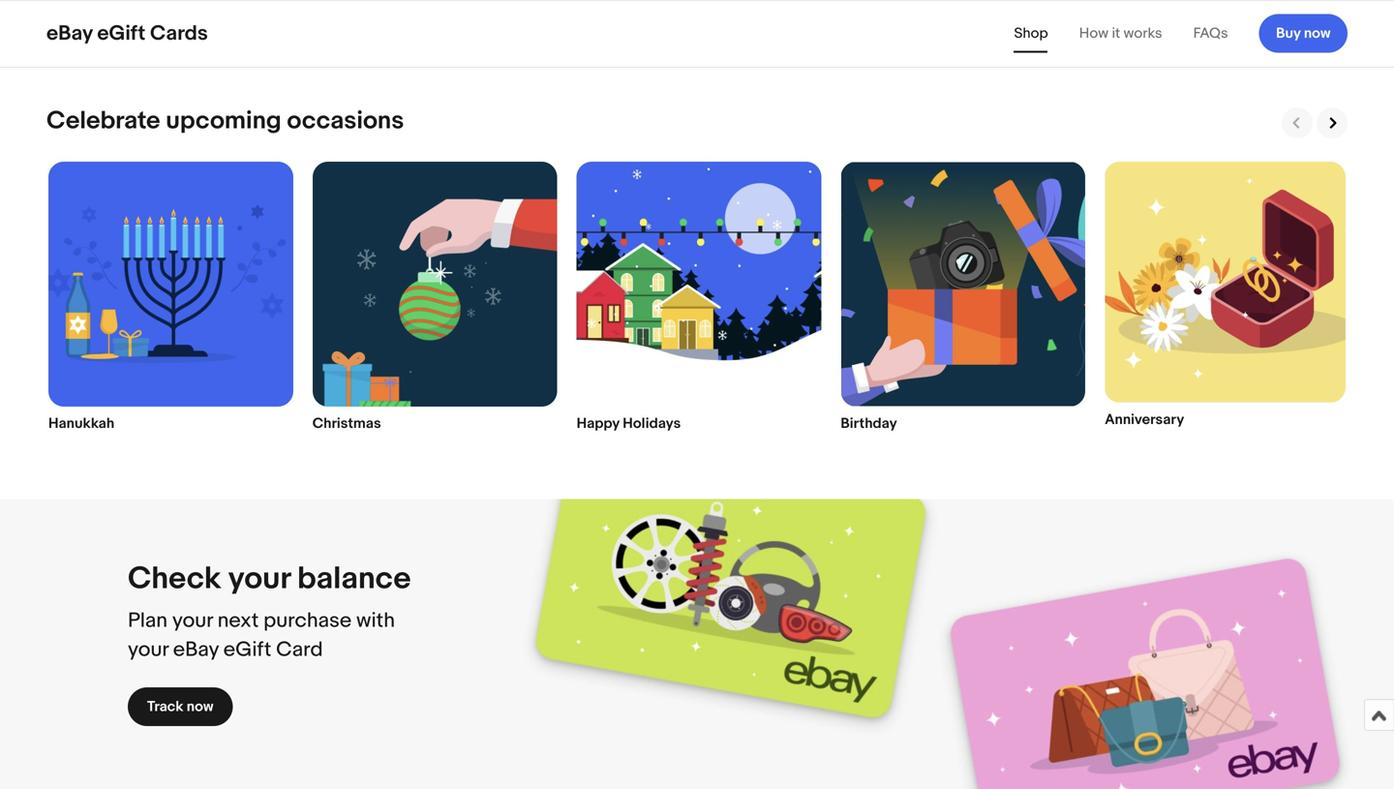 Task type: describe. For each thing, give the bounding box(es) containing it.
plan
[[128, 608, 168, 633]]

plan your next purchase with your ebay egift card
[[128, 608, 395, 662]]

ebay egift cards
[[46, 21, 208, 46]]

shop link
[[1015, 25, 1049, 42]]

balance
[[297, 560, 411, 598]]

0 horizontal spatial egift
[[97, 21, 146, 46]]

next image
[[1324, 114, 1342, 132]]

christmas button
[[313, 162, 558, 433]]

check your balance
[[128, 560, 411, 598]]

anniversary image
[[1106, 162, 1347, 403]]

gift cards at ebay image
[[0, 0, 1395, 57]]

track now
[[147, 698, 214, 716]]

next
[[218, 608, 259, 633]]

celebrate upcoming occasions
[[46, 106, 404, 136]]

your for check
[[228, 560, 291, 598]]

hanukkah
[[48, 415, 114, 432]]

buy
[[1277, 25, 1302, 42]]

purchase
[[264, 608, 352, 633]]

occasions
[[287, 106, 404, 136]]

ebay inside plan your next purchase with your ebay egift card
[[173, 637, 219, 662]]

cards
[[150, 21, 208, 46]]

carousel navigation element
[[1279, 108, 1348, 139]]

buy now link
[[1260, 14, 1348, 53]]

how it works link
[[1080, 25, 1163, 42]]

birthday button
[[841, 162, 1086, 433]]

2 vertical spatial your
[[128, 637, 169, 662]]

birthday
[[841, 415, 898, 432]]

happy holidays button
[[577, 162, 822, 433]]

holidays
[[623, 415, 681, 432]]

how it works
[[1080, 25, 1163, 42]]

how
[[1080, 25, 1109, 42]]



Task type: locate. For each thing, give the bounding box(es) containing it.
now right track
[[187, 698, 214, 716]]

egift inside plan your next purchase with your ebay egift card
[[224, 637, 272, 662]]

1 vertical spatial now
[[187, 698, 214, 716]]

card
[[276, 637, 323, 662]]

1 vertical spatial your
[[172, 608, 213, 633]]

now for buy now
[[1305, 25, 1332, 42]]

0 vertical spatial ebay
[[46, 21, 93, 46]]

birthday image
[[841, 162, 1086, 407]]

your for plan
[[172, 608, 213, 633]]

faqs link
[[1194, 25, 1229, 42]]

egift
[[97, 21, 146, 46], [224, 637, 272, 662]]

0 horizontal spatial your
[[128, 637, 169, 662]]

happy holidays image
[[577, 162, 822, 407]]

now right buy on the right top of page
[[1305, 25, 1332, 42]]

it
[[1113, 25, 1121, 42]]

egift left cards
[[97, 21, 146, 46]]

anniversary
[[1106, 411, 1185, 428]]

ebay down next on the left bottom of page
[[173, 637, 219, 662]]

your right plan
[[172, 608, 213, 633]]

1 vertical spatial ebay
[[173, 637, 219, 662]]

your up next on the left bottom of page
[[228, 560, 291, 598]]

egift down next on the left bottom of page
[[224, 637, 272, 662]]

1 horizontal spatial ebay
[[173, 637, 219, 662]]

1 vertical spatial egift
[[224, 637, 272, 662]]

now inside button
[[187, 698, 214, 716]]

1 horizontal spatial your
[[172, 608, 213, 633]]

happy holidays
[[577, 415, 681, 432]]

0 horizontal spatial now
[[187, 698, 214, 716]]

group
[[46, 154, 1348, 453]]

your
[[228, 560, 291, 598], [172, 608, 213, 633], [128, 637, 169, 662]]

group containing anniversary
[[46, 154, 1348, 453]]

faqs
[[1194, 25, 1229, 42]]

ebay
[[46, 21, 93, 46], [173, 637, 219, 662]]

hanukkah button
[[48, 162, 293, 433]]

shop
[[1015, 25, 1049, 42]]

0 vertical spatial your
[[228, 560, 291, 598]]

track now button
[[128, 688, 233, 726]]

0 vertical spatial egift
[[97, 21, 146, 46]]

works
[[1124, 25, 1163, 42]]

0 vertical spatial now
[[1305, 25, 1332, 42]]

check
[[128, 560, 221, 598]]

now for track now
[[187, 698, 214, 716]]

1 horizontal spatial now
[[1305, 25, 1332, 42]]

celebrate
[[46, 106, 160, 136]]

hanukkah image
[[48, 162, 293, 407]]

your down plan
[[128, 637, 169, 662]]

now
[[1305, 25, 1332, 42], [187, 698, 214, 716]]

ebay up celebrate
[[46, 21, 93, 46]]

happy
[[577, 415, 620, 432]]

0 horizontal spatial ebay
[[46, 21, 93, 46]]

with
[[357, 608, 395, 633]]

track
[[147, 698, 184, 716]]

upcoming
[[166, 106, 282, 136]]

anniversary button
[[1106, 162, 1347, 430]]

2 horizontal spatial your
[[228, 560, 291, 598]]

christmas
[[313, 415, 381, 432]]

christmas image
[[313, 162, 558, 407]]

buy now
[[1277, 25, 1332, 42]]

previous image
[[1289, 114, 1307, 132]]

1 horizontal spatial egift
[[224, 637, 272, 662]]



Task type: vqa. For each thing, say whether or not it's contained in the screenshot.
submit
no



